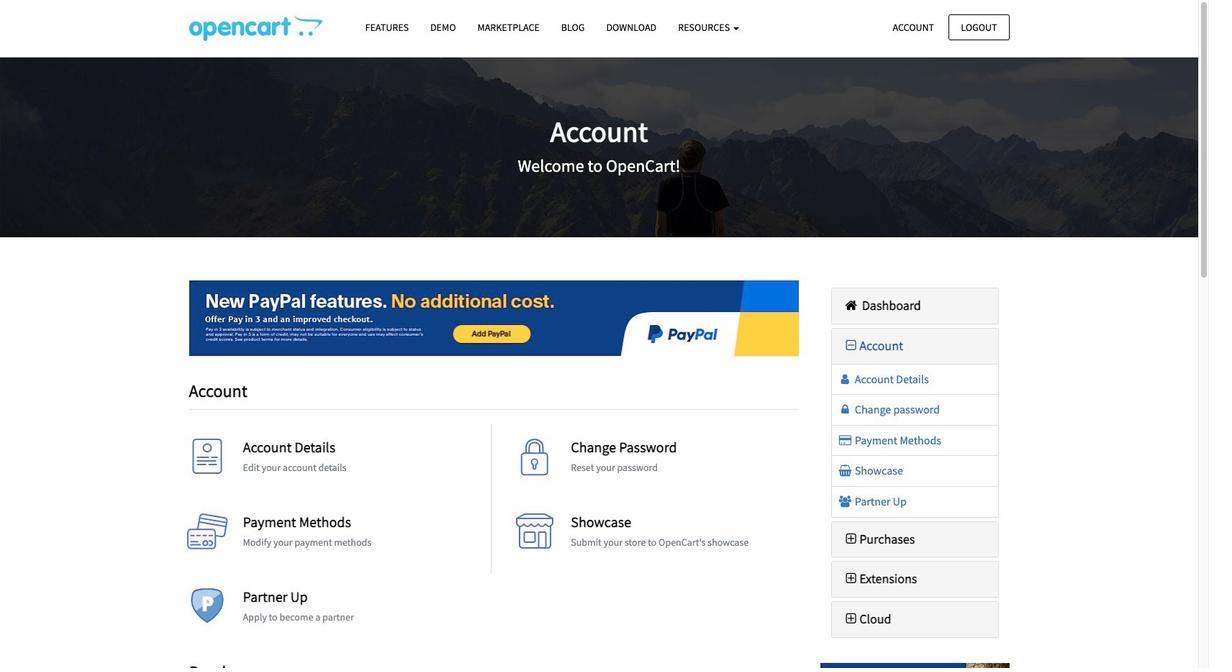 Task type: describe. For each thing, give the bounding box(es) containing it.
home image
[[843, 299, 859, 312]]

apply to become a partner image
[[185, 588, 229, 632]]

opencart - your account image
[[189, 15, 322, 41]]

1 plus square o image from the top
[[843, 573, 859, 586]]

1 horizontal spatial paypal image
[[820, 664, 1009, 669]]



Task type: vqa. For each thing, say whether or not it's contained in the screenshot.
OpenCart - Open Source Shopping Cart Solution Image
no



Task type: locate. For each thing, give the bounding box(es) containing it.
paypal image
[[189, 281, 799, 356], [820, 664, 1009, 669]]

shopping basket image
[[838, 465, 853, 477]]

2 plus square o image from the top
[[843, 613, 859, 626]]

plus square o image
[[843, 533, 859, 546]]

account image
[[185, 439, 229, 482]]

plus square o image
[[843, 573, 859, 586], [843, 613, 859, 626]]

1 vertical spatial paypal image
[[820, 664, 1009, 669]]

lock image
[[838, 404, 853, 415]]

0 vertical spatial paypal image
[[189, 281, 799, 356]]

users image
[[838, 496, 853, 507]]

user image
[[838, 373, 853, 385]]

0 vertical spatial plus square o image
[[843, 573, 859, 586]]

1 vertical spatial plus square o image
[[843, 613, 859, 626]]

showcase image
[[513, 514, 557, 557]]

payment methods image
[[185, 514, 229, 557]]

0 horizontal spatial paypal image
[[189, 281, 799, 356]]

credit card image
[[838, 435, 853, 446]]

change password image
[[513, 439, 557, 482]]

fw image
[[843, 340, 859, 353]]



